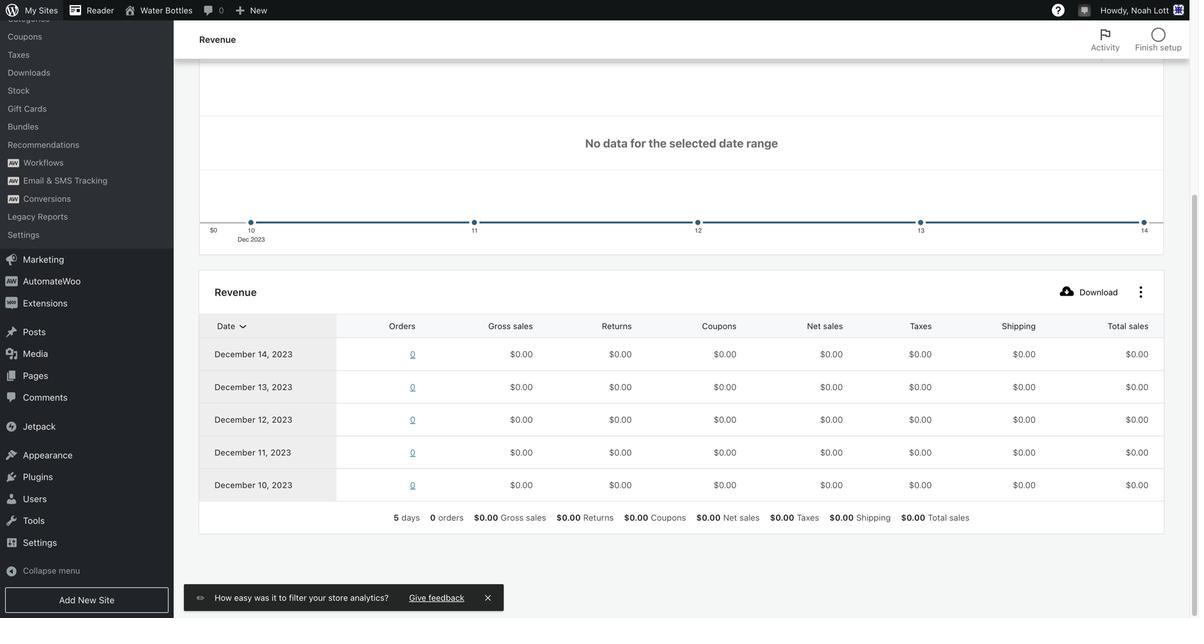 Task type: vqa. For each thing, say whether or not it's contained in the screenshot.
MENU BAR
yes



Task type: describe. For each thing, give the bounding box(es) containing it.
orders
[[438, 513, 464, 522]]

feedback
[[429, 593, 464, 602]]

reader link
[[63, 0, 119, 20]]

0 vertical spatial gross sales
[[215, 39, 273, 52]]

gross inside section
[[501, 513, 524, 522]]

was
[[254, 593, 269, 602]]

how
[[215, 593, 232, 602]]

&
[[46, 176, 52, 185]]

workflows
[[23, 158, 64, 167]]

0 orders
[[430, 513, 464, 522]]

automatewoo
[[23, 276, 81, 286]]

new inside new link
[[250, 5, 267, 15]]

2023 for december 14, 2023
[[272, 349, 293, 359]]

extensions link
[[0, 292, 174, 314]]

menu
[[59, 566, 80, 575]]

how easy was it to filter your store analytics?
[[215, 593, 389, 602]]

date button
[[209, 315, 258, 338]]

total inside section
[[928, 513, 947, 522]]

finish setup
[[1135, 42, 1182, 52]]

filter
[[289, 593, 307, 602]]

marketing link
[[0, 249, 174, 270]]

stock
[[8, 86, 30, 95]]

0 link for december 10, 2023
[[352, 479, 415, 491]]

users link
[[0, 488, 174, 510]]

new inside add new site link
[[78, 595, 96, 605]]

0 link for december 13, 2023
[[352, 381, 415, 393]]

bundles link
[[0, 118, 174, 136]]

2 settings link from the top
[[0, 532, 174, 554]]

downloads link
[[0, 64, 174, 82]]

2023 for december 12, 2023
[[272, 415, 292, 424]]

finish setup button
[[1127, 20, 1189, 59]]

appearance link
[[0, 444, 174, 466]]

legacy reports link
[[0, 208, 174, 226]]

categories
[[8, 14, 50, 23]]

download
[[1080, 287, 1118, 297]]

stock link
[[0, 82, 174, 100]]

workflows link
[[0, 154, 174, 172]]

gross sales inside gross sales button
[[488, 321, 533, 331]]

automatewoo element for email & sms tracking
[[8, 177, 19, 185]]

add new site
[[59, 595, 115, 605]]

december 14, 2023
[[215, 349, 293, 359]]

total sales button
[[1074, 315, 1164, 338]]

2023 for december 11, 2023
[[270, 447, 291, 457]]

water
[[140, 5, 163, 15]]

activity button
[[1083, 20, 1127, 59]]

1 horizontal spatial taxes
[[797, 513, 819, 522]]

0 inside section
[[430, 513, 436, 522]]

tools link
[[0, 510, 174, 532]]

collapse menu button
[[0, 561, 174, 582]]

toolbar navigation
[[0, 0, 1189, 23]]

activity
[[1091, 42, 1120, 52]]

add new site link
[[5, 587, 169, 613]]

tracking
[[74, 176, 108, 185]]

give
[[409, 593, 426, 602]]

conversions link
[[0, 190, 174, 208]]

0 vertical spatial settings
[[8, 230, 40, 239]]

legacy
[[8, 212, 35, 221]]

posts link
[[0, 321, 174, 343]]

howdy, noah lott
[[1101, 5, 1169, 15]]

categories link
[[0, 10, 174, 28]]

my sites link
[[0, 0, 63, 20]]

orders button
[[356, 315, 431, 338]]

site
[[99, 595, 115, 605]]

$0.00 coupons
[[624, 513, 686, 522]]

reports
[[38, 212, 68, 221]]

gift cards link
[[0, 100, 174, 118]]

legacy reports
[[8, 212, 68, 221]]

0 link for december 12, 2023
[[352, 414, 415, 425]]

returns inside section
[[583, 513, 614, 522]]

setup
[[1160, 42, 1182, 52]]

orders
[[389, 321, 415, 331]]

date
[[217, 321, 235, 331]]

gross sales button
[[455, 315, 548, 338]]

gross inside gross sales button
[[488, 321, 511, 331]]

shipping button
[[969, 315, 1051, 338]]

to
[[279, 593, 287, 602]]

give feedback button
[[409, 592, 464, 603]]

1 vertical spatial settings
[[23, 537, 57, 548]]

water bottles link
[[119, 0, 198, 20]]

total inside the total sales button
[[1108, 321, 1126, 331]]

finish
[[1135, 42, 1158, 52]]

$0.00 total sales
[[901, 513, 970, 522]]

posts
[[23, 327, 46, 337]]

pencil icon image
[[197, 593, 204, 602]]

0 link for december 11, 2023
[[352, 446, 415, 458]]

comments
[[23, 392, 68, 403]]

bar chart image
[[1138, 38, 1153, 53]]

0 for december 12, 2023
[[410, 415, 415, 424]]

net inside section
[[723, 513, 737, 522]]

coupons button
[[669, 315, 752, 338]]

analytics?
[[350, 593, 389, 602]]

1 settings link from the top
[[0, 226, 174, 244]]

coupons inside section
[[651, 513, 686, 522]]

email & sms tracking link
[[0, 172, 174, 190]]

notification image
[[1079, 4, 1090, 15]]

✏
[[197, 593, 204, 602]]



Task type: locate. For each thing, give the bounding box(es) containing it.
$0.00 taxes
[[770, 513, 819, 522]]

2023 right 10,
[[272, 480, 293, 490]]

1 vertical spatial gross
[[488, 321, 511, 331]]

1 vertical spatial revenue
[[215, 286, 257, 298]]

2023 right 12,
[[272, 415, 292, 424]]

5 days
[[394, 513, 420, 522]]

2 vertical spatial automatewoo element
[[8, 195, 19, 203]]

december down date 'button'
[[215, 349, 255, 359]]

choose which values to display image
[[1133, 285, 1149, 300]]

sales
[[247, 39, 273, 52], [513, 321, 533, 331], [823, 321, 843, 331], [1129, 321, 1149, 331], [526, 513, 546, 522], [740, 513, 760, 522], [949, 513, 970, 522]]

2023 for december 13, 2023
[[272, 382, 293, 392]]

taxes button
[[877, 315, 947, 338]]

coupons
[[8, 32, 42, 41], [702, 321, 737, 331], [651, 513, 686, 522]]

3 automatewoo element from the top
[[8, 195, 19, 203]]

0 vertical spatial shipping
[[1002, 321, 1036, 331]]

2023 right 13, at the left
[[272, 382, 293, 392]]

0 link for december 14, 2023
[[352, 348, 415, 360]]

my sites
[[25, 5, 58, 15]]

december 12, 2023
[[215, 415, 292, 424]]

0 horizontal spatial coupons
[[8, 32, 42, 41]]

$0.00
[[510, 349, 533, 359], [609, 349, 632, 359], [714, 349, 737, 359], [820, 349, 843, 359], [909, 349, 932, 359], [1013, 349, 1036, 359], [1126, 349, 1149, 359], [510, 382, 533, 392], [609, 382, 632, 392], [714, 382, 737, 392], [820, 382, 843, 392], [909, 382, 932, 392], [1013, 382, 1036, 392], [1126, 382, 1149, 392], [510, 415, 533, 424], [609, 415, 632, 424], [714, 415, 737, 424], [820, 415, 843, 424], [909, 415, 932, 424], [1013, 415, 1036, 424], [1126, 415, 1149, 424], [510, 447, 533, 457], [609, 447, 632, 457], [714, 447, 737, 457], [820, 447, 843, 457], [909, 447, 932, 457], [1013, 447, 1036, 457], [1126, 447, 1149, 457], [510, 480, 533, 490], [609, 480, 632, 490], [714, 480, 737, 490], [820, 480, 843, 490], [909, 480, 932, 490], [1013, 480, 1036, 490], [1126, 480, 1149, 490], [474, 513, 498, 522], [556, 513, 581, 522], [624, 513, 648, 522], [696, 513, 721, 522], [770, 513, 794, 522], [829, 513, 854, 522], [901, 513, 925, 522]]

2 december from the top
[[215, 382, 255, 392]]

automatewoo element inside conversions "link"
[[8, 195, 19, 203]]

revenue up date 'button'
[[215, 286, 257, 298]]

conversions
[[23, 194, 71, 203]]

1 vertical spatial returns
[[583, 513, 614, 522]]

$0.00 shipping
[[829, 513, 891, 522]]

december left 11,
[[215, 447, 255, 457]]

cards
[[24, 104, 47, 113]]

✕ button
[[485, 592, 491, 603]]

automatewoo element inside email & sms tracking link
[[8, 177, 19, 185]]

settings link
[[0, 226, 174, 244], [0, 532, 174, 554]]

13,
[[258, 382, 269, 392]]

1 horizontal spatial coupons
[[651, 513, 686, 522]]

december for december 10, 2023
[[215, 480, 255, 490]]

tab list
[[1083, 20, 1189, 59]]

None checkbox
[[499, 30, 715, 62]]

howdy,
[[1101, 5, 1129, 15]]

taxes link
[[0, 46, 174, 64]]

settings down tools
[[23, 537, 57, 548]]

recommendations
[[8, 140, 79, 149]]

plugins link
[[0, 466, 174, 488]]

1 vertical spatial taxes
[[910, 321, 932, 331]]

1 vertical spatial automatewoo element
[[8, 177, 19, 185]]

settings link up marketing link
[[0, 226, 174, 244]]

shipping inside button
[[1002, 321, 1036, 331]]

None checkbox
[[284, 30, 499, 62]]

days
[[402, 513, 420, 522]]

december for december 13, 2023
[[215, 382, 255, 392]]

1 december from the top
[[215, 349, 255, 359]]

bottles
[[165, 5, 193, 15]]

settings
[[8, 230, 40, 239], [23, 537, 57, 548]]

1 vertical spatial settings link
[[0, 532, 174, 554]]

shipping
[[1002, 321, 1036, 331], [856, 513, 891, 522]]

sms
[[54, 176, 72, 185]]

automatewoo element
[[8, 159, 19, 167], [8, 177, 19, 185], [8, 195, 19, 203]]

0 vertical spatial returns
[[602, 321, 632, 331]]

2023
[[272, 349, 293, 359], [272, 382, 293, 392], [272, 415, 292, 424], [270, 447, 291, 457], [272, 480, 293, 490]]

gross
[[215, 39, 245, 52], [488, 321, 511, 331], [501, 513, 524, 522]]

december for december 14, 2023
[[215, 349, 255, 359]]

1 horizontal spatial total
[[1108, 321, 1126, 331]]

0
[[219, 5, 224, 15], [410, 349, 415, 359], [410, 382, 415, 392], [410, 415, 415, 424], [410, 447, 415, 457], [410, 480, 415, 490], [430, 513, 436, 522]]

0 horizontal spatial new
[[78, 595, 96, 605]]

automatewoo element up legacy
[[8, 195, 19, 203]]

1 automatewoo element from the top
[[8, 159, 19, 167]]

0 for december 10, 2023
[[410, 480, 415, 490]]

automatewoo link
[[0, 270, 174, 292]]

reader
[[87, 5, 114, 15]]

2023 for december 10, 2023
[[272, 480, 293, 490]]

taxes
[[8, 50, 30, 59], [910, 321, 932, 331], [797, 513, 819, 522]]

december for december 11, 2023
[[215, 447, 255, 457]]

settings link up collapse menu dropdown button
[[0, 532, 174, 554]]

december for december 12, 2023
[[215, 415, 255, 424]]

revenue down new link
[[199, 34, 236, 45]]

net inside button
[[807, 321, 821, 331]]

december left 10,
[[215, 480, 255, 490]]

bundles
[[8, 122, 39, 131]]

plugins
[[23, 472, 53, 482]]

2 horizontal spatial coupons
[[702, 321, 737, 331]]

0 vertical spatial taxes
[[8, 50, 30, 59]]

give feedback
[[409, 593, 464, 602]]

december left 13, at the left
[[215, 382, 255, 392]]

your
[[309, 593, 326, 602]]

performance indicators menu
[[199, 0, 1164, 29]]

users
[[23, 493, 47, 504]]

0 horizontal spatial gross sales
[[215, 39, 273, 52]]

new
[[250, 5, 267, 15], [78, 595, 96, 605]]

december 11, 2023
[[215, 447, 291, 457]]

december left 12,
[[215, 415, 255, 424]]

12,
[[258, 415, 269, 424]]

email & sms tracking
[[23, 176, 108, 185]]

0 vertical spatial revenue
[[199, 34, 236, 45]]

1 horizontal spatial shipping
[[1002, 321, 1036, 331]]

0 horizontal spatial net
[[723, 513, 737, 522]]

sales inside button
[[513, 321, 533, 331]]

14,
[[258, 349, 270, 359]]

easy
[[234, 593, 252, 602]]

net sales
[[807, 321, 843, 331]]

net
[[807, 321, 821, 331], [723, 513, 737, 522]]

2 horizontal spatial taxes
[[910, 321, 932, 331]]

water bottles
[[140, 5, 193, 15]]

coupons link
[[0, 28, 174, 46]]

1 vertical spatial coupons
[[702, 321, 737, 331]]

collapse
[[23, 566, 56, 575]]

11,
[[258, 447, 268, 457]]

1 vertical spatial gross sales
[[488, 321, 533, 331]]

extensions
[[23, 298, 68, 308]]

0 vertical spatial settings link
[[0, 226, 174, 244]]

$0.00 gross sales
[[474, 513, 546, 522]]

1 vertical spatial shipping
[[856, 513, 891, 522]]

1 horizontal spatial new
[[250, 5, 267, 15]]

collapse menu
[[23, 566, 80, 575]]

0 vertical spatial gross
[[215, 39, 245, 52]]

0 vertical spatial automatewoo element
[[8, 159, 19, 167]]

my
[[25, 5, 37, 15]]

0 vertical spatial total
[[1108, 321, 1126, 331]]

4 december from the top
[[215, 447, 255, 457]]

coupons inside button
[[702, 321, 737, 331]]

it
[[272, 593, 277, 602]]

line chart image
[[1112, 38, 1128, 53]]

5 december from the top
[[215, 480, 255, 490]]

0 horizontal spatial total
[[928, 513, 947, 522]]

returns
[[602, 321, 632, 331], [583, 513, 614, 522]]

comments link
[[0, 387, 174, 409]]

2 vertical spatial coupons
[[651, 513, 686, 522]]

new link
[[229, 0, 272, 20]]

0 for december 13, 2023
[[410, 382, 415, 392]]

december 10, 2023
[[215, 480, 293, 490]]

0 for december 14, 2023
[[410, 349, 415, 359]]

appearance
[[23, 450, 73, 460]]

2 automatewoo element from the top
[[8, 177, 19, 185]]

0 vertical spatial new
[[250, 5, 267, 15]]

0 inside toolbar 'navigation'
[[219, 5, 224, 15]]

$0.00 net sales
[[696, 513, 760, 522]]

1 vertical spatial new
[[78, 595, 96, 605]]

0 vertical spatial coupons
[[8, 32, 42, 41]]

lott
[[1154, 5, 1169, 15]]

email
[[23, 176, 44, 185]]

$0.00 returns
[[556, 513, 614, 522]]

0 horizontal spatial taxes
[[8, 50, 30, 59]]

2023 right 14,
[[272, 349, 293, 359]]

noah
[[1131, 5, 1151, 15]]

recommendations link
[[0, 136, 174, 154]]

download button
[[1052, 281, 1126, 304]]

returns inside returns button
[[602, 321, 632, 331]]

section containing 5
[[388, 512, 975, 523]]

menu bar
[[1102, 34, 1163, 57]]

0 for december 11, 2023
[[410, 447, 415, 457]]

automatewoo element for conversions
[[8, 195, 19, 203]]

settings down legacy
[[8, 230, 40, 239]]

section
[[388, 512, 975, 523]]

tools
[[23, 515, 45, 526]]

2 vertical spatial gross
[[501, 513, 524, 522]]

1 vertical spatial net
[[723, 513, 737, 522]]

0 horizontal spatial shipping
[[856, 513, 891, 522]]

automatewoo element left workflows
[[8, 159, 19, 167]]

2023 right 11,
[[270, 447, 291, 457]]

taxes inside button
[[910, 321, 932, 331]]

coupons inside 'link'
[[8, 32, 42, 41]]

pages link
[[0, 365, 174, 387]]

downloads
[[8, 68, 50, 77]]

automatewoo element inside workflows link
[[8, 159, 19, 167]]

1 vertical spatial total
[[928, 513, 947, 522]]

shipping inside section
[[856, 513, 891, 522]]

3 december from the top
[[215, 415, 255, 424]]

gift cards
[[8, 104, 47, 113]]

automatewoo element left email
[[8, 177, 19, 185]]

tab list containing activity
[[1083, 20, 1189, 59]]

✕
[[485, 593, 491, 602]]

1 horizontal spatial net
[[807, 321, 821, 331]]

5
[[394, 513, 399, 522]]

0 vertical spatial net
[[807, 321, 821, 331]]

1 horizontal spatial gross sales
[[488, 321, 533, 331]]

2 vertical spatial taxes
[[797, 513, 819, 522]]

automatewoo element for workflows
[[8, 159, 19, 167]]



